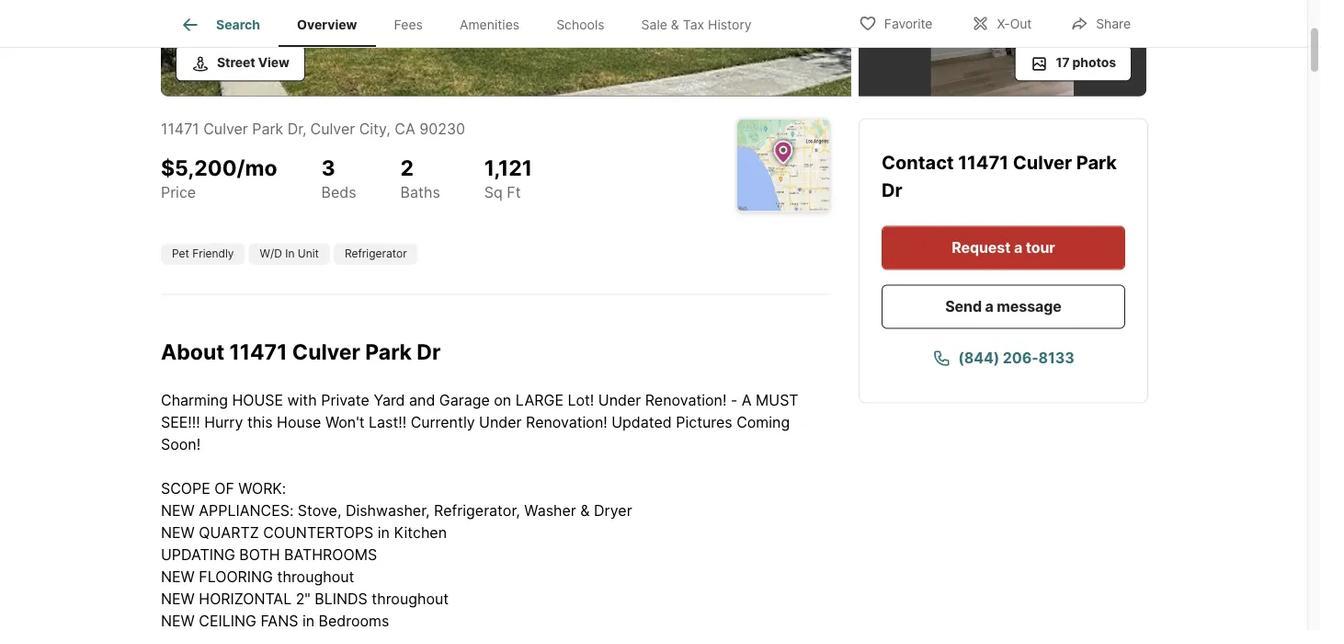 Task type: locate. For each thing, give the bounding box(es) containing it.
tour
[[1026, 239, 1056, 257]]

1 horizontal spatial throughout
[[372, 590, 449, 608]]

schools tab
[[538, 3, 623, 47]]

1 horizontal spatial &
[[671, 17, 679, 32]]

17
[[1056, 55, 1070, 70]]

a
[[742, 391, 752, 409]]

(844) 206-8133 button
[[882, 336, 1126, 380]]

2 , from the left
[[387, 120, 391, 138]]

0 horizontal spatial ,
[[303, 120, 307, 138]]

out
[[1011, 16, 1032, 32]]

1 vertical spatial a
[[986, 298, 994, 315]]

dishwasher,
[[346, 501, 430, 519]]

renovation! up pictures
[[645, 391, 727, 409]]

2 vertical spatial 11471
[[229, 339, 287, 365]]

tab list
[[161, 0, 785, 47]]

w/d in unit
[[260, 247, 319, 260]]

yard
[[374, 391, 405, 409]]

11471 up $5,200
[[161, 120, 199, 138]]

sq
[[485, 183, 503, 201]]

1 horizontal spatial under
[[599, 391, 641, 409]]

(844) 206-8133 link
[[882, 336, 1126, 380]]

culver up $5,200
[[203, 120, 248, 138]]

under up updated
[[599, 391, 641, 409]]

dr inside 11471 culver park dr
[[882, 178, 903, 201]]

0 vertical spatial in
[[378, 524, 390, 542]]

1 horizontal spatial image image
[[859, 0, 1147, 96]]

view
[[258, 55, 290, 70]]

under
[[599, 391, 641, 409], [479, 413, 522, 431]]

throughout up 2"
[[277, 568, 354, 586]]

quartz
[[199, 524, 259, 542]]

2 horizontal spatial dr
[[882, 178, 903, 201]]

about
[[161, 339, 225, 365]]

0 vertical spatial under
[[599, 391, 641, 409]]

bedrooms
[[319, 612, 389, 630]]

0 vertical spatial throughout
[[277, 568, 354, 586]]

dr up and
[[417, 339, 441, 365]]

0 vertical spatial park
[[252, 120, 283, 138]]

0 horizontal spatial in
[[302, 612, 315, 630]]

fees tab
[[376, 3, 441, 47]]

pet friendly
[[172, 247, 234, 260]]

a inside button
[[986, 298, 994, 315]]

a left tour
[[1014, 239, 1023, 257]]

throughout up bedrooms
[[372, 590, 449, 608]]

2 baths
[[401, 155, 440, 201]]

,
[[303, 120, 307, 138], [387, 120, 391, 138]]

price
[[161, 183, 196, 201]]

1 vertical spatial renovation!
[[526, 413, 608, 431]]

must
[[756, 391, 799, 409]]

206-
[[1003, 349, 1039, 367]]

updating
[[161, 546, 235, 564]]

0 vertical spatial &
[[671, 17, 679, 32]]

0 horizontal spatial under
[[479, 413, 522, 431]]

(844) 206-8133
[[959, 349, 1075, 367]]

street view
[[217, 55, 290, 70]]

garage
[[440, 391, 490, 409]]

send
[[946, 298, 982, 315]]

a right send
[[986, 298, 994, 315]]

charming
[[161, 391, 228, 409]]

1 horizontal spatial dr
[[417, 339, 441, 365]]

dryer
[[594, 501, 632, 519]]

dr down contact
[[882, 178, 903, 201]]

1 vertical spatial park
[[1077, 151, 1117, 173]]

1 vertical spatial dr
[[882, 178, 903, 201]]

1 vertical spatial &
[[581, 501, 590, 519]]

culver up private
[[292, 339, 360, 365]]

a inside 'button'
[[1014, 239, 1023, 257]]

& left dryer
[[581, 501, 590, 519]]

culver up tour
[[1013, 151, 1073, 173]]

scope
[[161, 479, 210, 497]]

0 horizontal spatial image image
[[161, 0, 852, 96]]

0 horizontal spatial &
[[581, 501, 590, 519]]

a
[[1014, 239, 1023, 257], [986, 298, 994, 315]]

1 horizontal spatial ,
[[387, 120, 391, 138]]

0 horizontal spatial 11471
[[161, 120, 199, 138]]

under down on at the bottom left of page
[[479, 413, 522, 431]]

0 horizontal spatial renovation!
[[526, 413, 608, 431]]

5 new from the top
[[161, 612, 195, 630]]

in
[[378, 524, 390, 542], [302, 612, 315, 630]]

sale & tax history
[[642, 17, 752, 32]]

1,121
[[485, 155, 533, 181]]

1 horizontal spatial in
[[378, 524, 390, 542]]

2 vertical spatial park
[[365, 339, 412, 365]]

0 horizontal spatial a
[[986, 298, 994, 315]]

1 horizontal spatial a
[[1014, 239, 1023, 257]]

fees
[[394, 17, 423, 32]]

in down 2"
[[302, 612, 315, 630]]

0 horizontal spatial park
[[252, 120, 283, 138]]

0 vertical spatial dr
[[288, 120, 303, 138]]

$5,200 /mo price
[[161, 155, 277, 201]]

2 vertical spatial dr
[[417, 339, 441, 365]]

park inside 11471 culver park dr
[[1077, 151, 1117, 173]]

culver up 3
[[310, 120, 355, 138]]

photos
[[1073, 55, 1117, 70]]

1 vertical spatial 11471
[[959, 151, 1009, 173]]

pictures
[[676, 413, 733, 431]]

&
[[671, 17, 679, 32], [581, 501, 590, 519]]

11471 for 11471 culver park dr
[[959, 151, 1009, 173]]

2 image image from the left
[[859, 0, 1147, 96]]

house
[[277, 413, 321, 431]]

image image
[[161, 0, 852, 96], [859, 0, 1147, 96]]

2 horizontal spatial 11471
[[959, 151, 1009, 173]]

and
[[409, 391, 435, 409]]

updated
[[612, 413, 672, 431]]

sale
[[642, 17, 668, 32]]

share button
[[1055, 4, 1147, 42]]

in down dishwasher,
[[378, 524, 390, 542]]

culver inside 11471 culver park dr
[[1013, 151, 1073, 173]]

0 vertical spatial 11471
[[161, 120, 199, 138]]

contact
[[882, 151, 959, 173]]

schools
[[557, 17, 605, 32]]

large
[[516, 391, 564, 409]]

1 vertical spatial in
[[302, 612, 315, 630]]

1 vertical spatial throughout
[[372, 590, 449, 608]]

currently
[[411, 413, 475, 431]]

park
[[252, 120, 283, 138], [1077, 151, 1117, 173], [365, 339, 412, 365]]

& inside tab
[[671, 17, 679, 32]]

baths
[[401, 183, 440, 201]]

11471 up request
[[959, 151, 1009, 173]]

dr
[[288, 120, 303, 138], [882, 178, 903, 201], [417, 339, 441, 365]]

throughout
[[277, 568, 354, 586], [372, 590, 449, 608]]

1 horizontal spatial park
[[365, 339, 412, 365]]

& left tax
[[671, 17, 679, 32]]

11471 up house
[[229, 339, 287, 365]]

0 horizontal spatial dr
[[288, 120, 303, 138]]

11471 culver park dr
[[882, 151, 1117, 201]]

0 vertical spatial renovation!
[[645, 391, 727, 409]]

2 horizontal spatial park
[[1077, 151, 1117, 173]]

0 vertical spatial a
[[1014, 239, 1023, 257]]

dr down view
[[288, 120, 303, 138]]

1 horizontal spatial 11471
[[229, 339, 287, 365]]

search link
[[179, 14, 260, 36]]

2 new from the top
[[161, 524, 195, 542]]

11471 inside 11471 culver park dr
[[959, 151, 1009, 173]]

1 image image from the left
[[161, 0, 852, 96]]

with
[[287, 391, 317, 409]]

, left the city
[[303, 120, 307, 138]]

, left ca on the top of the page
[[387, 120, 391, 138]]

renovation!
[[645, 391, 727, 409], [526, 413, 608, 431]]

friendly
[[192, 247, 234, 260]]

countertops
[[263, 524, 374, 542]]

dr for 11471 culver park dr
[[882, 178, 903, 201]]

3
[[321, 155, 335, 181]]

won't
[[326, 413, 365, 431]]

renovation! down lot!
[[526, 413, 608, 431]]



Task type: vqa. For each thing, say whether or not it's contained in the screenshot.
ESTATE
no



Task type: describe. For each thing, give the bounding box(es) containing it.
this
[[247, 413, 273, 431]]

horizontal
[[199, 590, 292, 608]]

city
[[359, 120, 387, 138]]

& inside scope of work: new appliances: stove, dishwasher, refrigerator, washer & dryer new quartz countertops in kitchen updating both bathrooms new flooring throughout new horizontal 2" blinds throughout new ceiling fans in bedrooms
[[581, 501, 590, 519]]

(844)
[[959, 349, 1000, 367]]

3 new from the top
[[161, 568, 195, 586]]

park for 11471 culver park dr
[[1077, 151, 1117, 173]]

both
[[239, 546, 280, 564]]

hurry
[[204, 413, 243, 431]]

overview tab
[[279, 3, 376, 47]]

fans
[[261, 612, 298, 630]]

tab list containing search
[[161, 0, 785, 47]]

see!!!
[[161, 413, 200, 431]]

17 photos
[[1056, 55, 1117, 70]]

house
[[232, 391, 283, 409]]

ca
[[395, 120, 415, 138]]

street
[[217, 55, 255, 70]]

send a message button
[[882, 285, 1126, 329]]

beds
[[321, 183, 356, 201]]

in
[[285, 247, 295, 260]]

amenities tab
[[441, 3, 538, 47]]

history
[[708, 17, 752, 32]]

lot!
[[568, 391, 594, 409]]

-
[[731, 391, 738, 409]]

favorite
[[885, 16, 933, 32]]

coming
[[737, 413, 790, 431]]

11471 culver park dr , culver city , ca 90230
[[161, 120, 465, 138]]

park for 11471 culver park dr , culver city , ca 90230
[[252, 120, 283, 138]]

0 horizontal spatial throughout
[[277, 568, 354, 586]]

soon!
[[161, 435, 201, 453]]

message
[[997, 298, 1062, 315]]

w/d
[[260, 247, 282, 260]]

unit
[[298, 247, 319, 260]]

on
[[494, 391, 512, 409]]

stove,
[[298, 501, 342, 519]]

kitchen
[[394, 524, 447, 542]]

scope of work: new appliances: stove, dishwasher, refrigerator, washer & dryer new quartz countertops in kitchen updating both bathrooms new flooring throughout new horizontal 2" blinds throughout new ceiling fans in bedrooms
[[161, 479, 632, 630]]

11471 for 11471 culver park dr , culver city , ca 90230
[[161, 120, 199, 138]]

sale & tax history tab
[[623, 3, 770, 47]]

refrigerator,
[[434, 501, 520, 519]]

x-out button
[[956, 4, 1048, 42]]

ceiling
[[199, 612, 257, 630]]

a for request
[[1014, 239, 1023, 257]]

3 beds
[[321, 155, 356, 201]]

amenities
[[460, 17, 520, 32]]

washer
[[525, 501, 576, 519]]

x-
[[997, 16, 1011, 32]]

pet
[[172, 247, 189, 260]]

ft
[[507, 183, 521, 201]]

favorite button
[[843, 4, 949, 42]]

overview
[[297, 17, 357, 32]]

8133
[[1039, 349, 1075, 367]]

4 new from the top
[[161, 590, 195, 608]]

blinds
[[315, 590, 368, 608]]

1 , from the left
[[303, 120, 307, 138]]

/mo
[[237, 155, 277, 181]]

x-out
[[997, 16, 1032, 32]]

1,121 sq ft
[[485, 155, 533, 201]]

work:
[[239, 479, 286, 497]]

appliances:
[[199, 501, 294, 519]]

1 vertical spatial under
[[479, 413, 522, 431]]

map entry image
[[738, 119, 830, 211]]

90230
[[420, 120, 465, 138]]

about 11471 culver park dr
[[161, 339, 441, 365]]

refrigerator
[[345, 247, 407, 260]]

last!!
[[369, 413, 407, 431]]

flooring
[[199, 568, 273, 586]]

17 photos button
[[1015, 45, 1132, 81]]

tax
[[683, 17, 705, 32]]

send a message
[[946, 298, 1062, 315]]

dr for 11471 culver park dr , culver city , ca 90230
[[288, 120, 303, 138]]

search
[[216, 17, 260, 32]]

2"
[[296, 590, 311, 608]]

$5,200
[[161, 155, 237, 181]]

private
[[321, 391, 370, 409]]

1 horizontal spatial renovation!
[[645, 391, 727, 409]]

request
[[952, 239, 1011, 257]]

charming house with private yard and garage on large lot! under renovation! - a must see!!! hurry this house won't last!! currently under renovation!  updated pictures coming soon!
[[161, 391, 799, 453]]

2
[[401, 155, 414, 181]]

a for send
[[986, 298, 994, 315]]

share
[[1097, 16, 1131, 32]]

street view button
[[176, 45, 305, 81]]

request a tour
[[952, 239, 1056, 257]]

1 new from the top
[[161, 501, 195, 519]]



